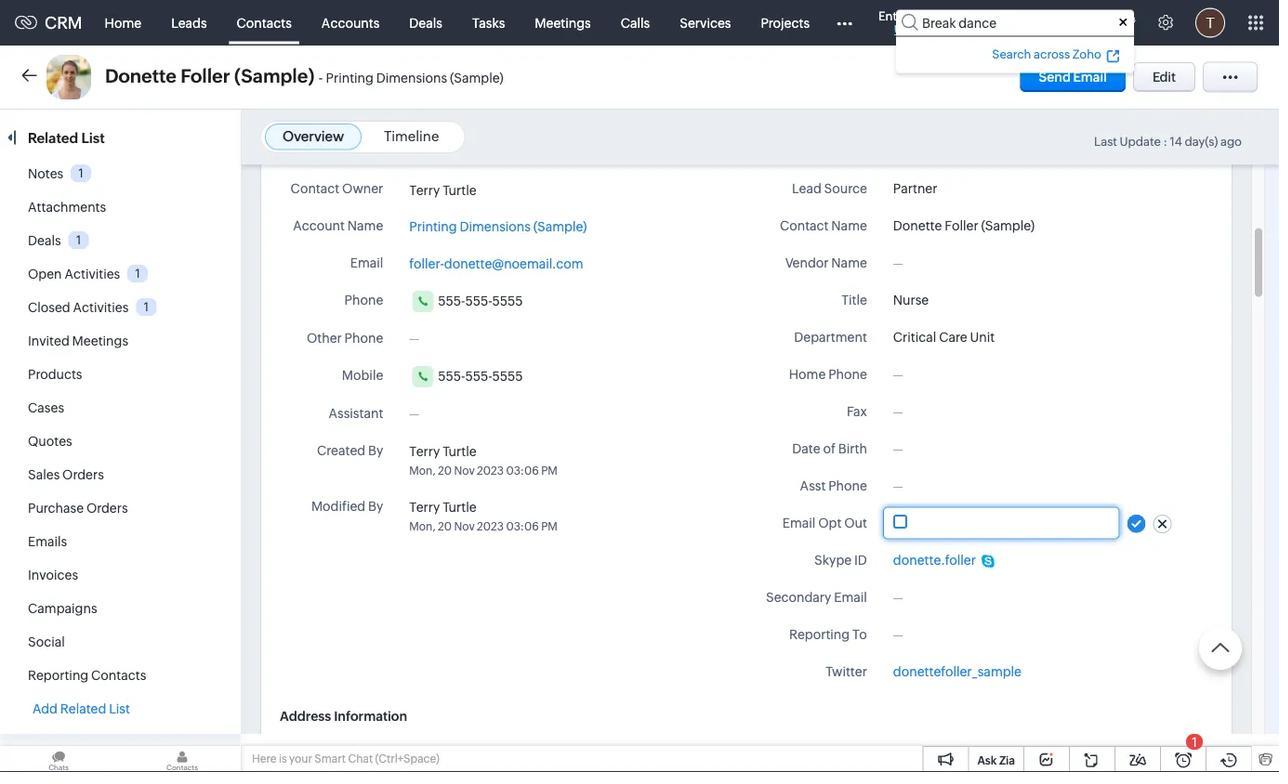 Task type: vqa. For each thing, say whether or not it's contained in the screenshot.
555-555-5555 corresponding to Mobile
yes



Task type: locate. For each thing, give the bounding box(es) containing it.
deals link left tasks
[[395, 0, 457, 45]]

timeline link
[[384, 128, 439, 145]]

2 by from the top
[[368, 500, 383, 515]]

contact
[[280, 153, 330, 167], [291, 181, 340, 196], [780, 219, 829, 233]]

phone right asst
[[829, 479, 868, 494]]

create menu image
[[990, 0, 1036, 45]]

vendor
[[786, 256, 829, 271]]

printing down the terry turtle
[[409, 219, 457, 234]]

1 vertical spatial terry
[[409, 444, 440, 459]]

information for address information
[[334, 710, 407, 724]]

here is your smart chat (ctrl+space)
[[252, 753, 440, 766]]

contacts up the add related list
[[91, 669, 146, 684]]

1 turtle from the top
[[443, 183, 477, 198]]

1 nov from the top
[[454, 465, 475, 477]]

attachments
[[28, 200, 106, 215]]

2 2023 from the top
[[477, 521, 504, 533]]

2 vertical spatial terry
[[409, 500, 440, 515]]

out
[[845, 516, 868, 531]]

care
[[939, 331, 968, 345]]

0 horizontal spatial contacts
[[91, 669, 146, 684]]

1 vertical spatial 5555
[[492, 369, 523, 384]]

chats image
[[0, 747, 117, 773]]

email up to
[[834, 591, 868, 605]]

0 vertical spatial 5555
[[492, 294, 523, 309]]

0 horizontal spatial printing
[[326, 71, 374, 86]]

phone
[[345, 293, 383, 308], [345, 331, 383, 346], [829, 367, 868, 382], [829, 479, 868, 494]]

email down zoho
[[1074, 70, 1108, 85]]

donette down partner
[[894, 219, 942, 234]]

3 turtle from the top
[[443, 500, 477, 515]]

0 horizontal spatial deals
[[28, 233, 61, 248]]

invited
[[28, 334, 70, 349]]

critical care unit
[[894, 331, 995, 345]]

1 terry from the top
[[409, 183, 440, 198]]

dimensions up foller-donette@noemail.com
[[460, 219, 531, 234]]

2 20 from the top
[[438, 521, 452, 533]]

0 vertical spatial turtle
[[443, 183, 477, 198]]

information up owner
[[333, 153, 406, 167]]

deals left tasks
[[409, 15, 443, 30]]

orders up purchase orders at the left bottom of page
[[62, 468, 104, 483]]

dimensions up the timeline link
[[376, 71, 447, 86]]

1 vertical spatial deals link
[[28, 233, 61, 248]]

deals inside deals link
[[409, 15, 443, 30]]

contacts link
[[222, 0, 307, 45]]

printing dimensions (sample) link up the timeline link
[[326, 70, 504, 86]]

20 for created by
[[438, 465, 452, 477]]

deals up open
[[28, 233, 61, 248]]

1 terry turtle mon, 20 nov 2023 03:06 pm from the top
[[409, 444, 558, 477]]

home down department
[[789, 367, 826, 382]]

terry right modified by
[[409, 500, 440, 515]]

name
[[832, 219, 868, 233], [348, 219, 383, 234], [832, 256, 868, 271]]

meetings down closed activities link
[[72, 334, 128, 349]]

projects
[[761, 15, 810, 30]]

0 horizontal spatial deals link
[[28, 233, 61, 248]]

2 turtle from the top
[[443, 444, 477, 459]]

foller for donette foller (sample) - printing dimensions (sample)
[[181, 66, 230, 87]]

(sample) inside 'link'
[[534, 219, 587, 234]]

your
[[289, 753, 312, 766]]

by
[[368, 444, 383, 459], [368, 500, 383, 515]]

1 vertical spatial orders
[[86, 501, 128, 516]]

accounts
[[322, 15, 380, 30]]

contact up 'account'
[[291, 181, 340, 196]]

0 vertical spatial nov
[[454, 465, 475, 477]]

send
[[1039, 70, 1071, 85]]

1 vertical spatial terry turtle mon, 20 nov 2023 03:06 pm
[[409, 500, 558, 533]]

0 vertical spatial 2023
[[477, 465, 504, 477]]

0 vertical spatial activities
[[65, 267, 120, 282]]

cases
[[28, 401, 64, 416]]

0 vertical spatial home
[[105, 15, 141, 30]]

last
[[1095, 135, 1118, 149]]

1 vertical spatial 2023
[[477, 521, 504, 533]]

5555
[[492, 294, 523, 309], [492, 369, 523, 384]]

list up attachments link
[[81, 130, 105, 146]]

last update : 14 day(s) ago
[[1095, 135, 1242, 149]]

nov for created by
[[454, 465, 475, 477]]

other phone
[[307, 331, 383, 346]]

1 vertical spatial turtle
[[443, 444, 477, 459]]

foller
[[181, 66, 230, 87], [945, 219, 979, 234]]

0 vertical spatial donette
[[105, 66, 177, 87]]

1 555-555-5555 from the top
[[438, 294, 523, 309]]

list down reporting contacts link
[[109, 702, 130, 717]]

related up notes link
[[28, 130, 78, 146]]

donette down home link
[[105, 66, 177, 87]]

1 vertical spatial nov
[[454, 521, 475, 533]]

0 vertical spatial 20
[[438, 465, 452, 477]]

name down source
[[832, 219, 868, 233]]

printing dimensions (sample)
[[409, 219, 587, 234]]

0 horizontal spatial foller
[[181, 66, 230, 87]]

name down owner
[[348, 219, 383, 234]]

name for account name
[[348, 219, 383, 234]]

0 vertical spatial contacts
[[237, 15, 292, 30]]

1 vertical spatial related
[[60, 702, 106, 717]]

2 pm from the top
[[541, 521, 558, 533]]

0 vertical spatial deals link
[[395, 0, 457, 45]]

3 terry from the top
[[409, 500, 440, 515]]

reporting down secondary email
[[790, 628, 850, 643]]

terry for modified by
[[409, 500, 440, 515]]

1 horizontal spatial printing
[[409, 219, 457, 234]]

search across zoho
[[993, 47, 1102, 61]]

1 vertical spatial dimensions
[[460, 219, 531, 234]]

2 03:06 from the top
[[506, 521, 539, 533]]

2 vertical spatial turtle
[[443, 500, 477, 515]]

printing inside 'link'
[[409, 219, 457, 234]]

by right modified
[[368, 500, 383, 515]]

is
[[279, 753, 287, 766]]

0 vertical spatial orders
[[62, 468, 104, 483]]

1 vertical spatial activities
[[73, 300, 129, 315]]

edit
[[1153, 70, 1176, 85]]

information for contact information
[[333, 153, 406, 167]]

reporting down the social 'link'
[[28, 669, 89, 684]]

1 horizontal spatial deals
[[409, 15, 443, 30]]

orders right purchase
[[86, 501, 128, 516]]

1 vertical spatial pm
[[541, 521, 558, 533]]

0 horizontal spatial reporting
[[28, 669, 89, 684]]

quotes link
[[28, 434, 72, 449]]

open activities
[[28, 267, 120, 282]]

1 03:06 from the top
[[506, 465, 539, 477]]

03:06 for modified by
[[506, 521, 539, 533]]

nurse
[[894, 293, 929, 308]]

here
[[252, 753, 277, 766]]

dimensions inside 'link'
[[460, 219, 531, 234]]

home right crm
[[105, 15, 141, 30]]

2 5555 from the top
[[492, 369, 523, 384]]

send email
[[1039, 70, 1108, 85]]

phone up fax
[[829, 367, 868, 382]]

1 horizontal spatial dimensions
[[460, 219, 531, 234]]

2 terry turtle mon, 20 nov 2023 03:06 pm from the top
[[409, 500, 558, 533]]

foller-donette@noemail.com link
[[409, 254, 584, 274]]

information
[[333, 153, 406, 167], [334, 710, 407, 724]]

1 vertical spatial information
[[334, 710, 407, 724]]

0 vertical spatial 555-555-5555
[[438, 294, 523, 309]]

printing inside donette foller (sample) - printing dimensions (sample)
[[326, 71, 374, 86]]

vendor name
[[786, 256, 868, 271]]

tasks
[[472, 15, 505, 30]]

1 horizontal spatial foller
[[945, 219, 979, 234]]

contact for contact owner
[[291, 181, 340, 196]]

0 vertical spatial information
[[333, 153, 406, 167]]

terry turtle mon, 20 nov 2023 03:06 pm for modified by
[[409, 500, 558, 533]]

phone up other phone
[[345, 293, 383, 308]]

1 vertical spatial printing
[[409, 219, 457, 234]]

0 vertical spatial 03:06
[[506, 465, 539, 477]]

1 for open activities
[[135, 267, 140, 281]]

asst phone
[[800, 479, 868, 494]]

2 555-555-5555 from the top
[[438, 369, 523, 384]]

1 2023 from the top
[[477, 465, 504, 477]]

0 vertical spatial dimensions
[[376, 71, 447, 86]]

03:06 for created by
[[506, 465, 539, 477]]

sales orders link
[[28, 468, 104, 483]]

quotes
[[28, 434, 72, 449]]

0 vertical spatial meetings
[[535, 15, 591, 30]]

related down reporting contacts
[[60, 702, 106, 717]]

20
[[438, 465, 452, 477], [438, 521, 452, 533]]

1 pm from the top
[[541, 465, 558, 477]]

contacts up donette foller (sample) - printing dimensions (sample)
[[237, 15, 292, 30]]

contacts
[[237, 15, 292, 30], [91, 669, 146, 684]]

donette for donette foller (sample)
[[894, 219, 942, 234]]

1 horizontal spatial meetings
[[535, 15, 591, 30]]

name up title
[[832, 256, 868, 271]]

2 vertical spatial contact
[[780, 219, 829, 233]]

printing right -
[[326, 71, 374, 86]]

0 vertical spatial printing
[[326, 71, 374, 86]]

phone up mobile
[[345, 331, 383, 346]]

lead
[[792, 181, 822, 196]]

services
[[680, 15, 731, 30]]

1 horizontal spatial reporting
[[790, 628, 850, 643]]

0 vertical spatial reporting
[[790, 628, 850, 643]]

email inside button
[[1074, 70, 1108, 85]]

turtle for modified by
[[443, 500, 477, 515]]

crm
[[45, 13, 82, 32]]

0 vertical spatial foller
[[181, 66, 230, 87]]

1 vertical spatial donette
[[894, 219, 942, 234]]

1 5555 from the top
[[492, 294, 523, 309]]

activities up closed activities link
[[65, 267, 120, 282]]

(sample) for printing dimensions (sample)
[[534, 219, 587, 234]]

calls
[[621, 15, 650, 30]]

reporting to
[[790, 628, 868, 643]]

printing
[[326, 71, 374, 86], [409, 219, 457, 234]]

terry down timeline
[[409, 183, 440, 198]]

by for modified by
[[368, 500, 383, 515]]

1 vertical spatial 20
[[438, 521, 452, 533]]

1 horizontal spatial home
[[789, 367, 826, 382]]

1 vertical spatial 555-555-5555
[[438, 369, 523, 384]]

email opt out
[[783, 516, 868, 531]]

dimensions inside donette foller (sample) - printing dimensions (sample)
[[376, 71, 447, 86]]

1 horizontal spatial list
[[109, 702, 130, 717]]

campaigns link
[[28, 602, 97, 617]]

deals link up open
[[28, 233, 61, 248]]

name for vendor name
[[832, 256, 868, 271]]

0 vertical spatial by
[[368, 444, 383, 459]]

activities up invited meetings link
[[73, 300, 129, 315]]

(sample)
[[234, 66, 315, 87], [450, 71, 504, 86], [982, 219, 1035, 234], [534, 219, 587, 234]]

0 horizontal spatial dimensions
[[376, 71, 447, 86]]

ago
[[1221, 135, 1242, 149]]

contacts image
[[124, 747, 241, 773]]

1 vertical spatial foller
[[945, 219, 979, 234]]

0 horizontal spatial home
[[105, 15, 141, 30]]

upgrade
[[895, 23, 948, 36]]

(sample) inside donette foller (sample) - printing dimensions (sample)
[[450, 71, 504, 86]]

notes
[[28, 166, 63, 181]]

2 terry from the top
[[409, 444, 440, 459]]

home link
[[90, 0, 156, 45]]

terry right the "created by" at the bottom of page
[[409, 444, 440, 459]]

1 horizontal spatial deals link
[[395, 0, 457, 45]]

0 vertical spatial contact
[[280, 153, 330, 167]]

of
[[823, 442, 836, 457]]

list
[[81, 130, 105, 146], [109, 702, 130, 717]]

0 vertical spatial deals
[[409, 15, 443, 30]]

1 vertical spatial home
[[789, 367, 826, 382]]

terry turtle
[[409, 183, 477, 198]]

contact down lead
[[780, 219, 829, 233]]

1 vertical spatial 03:06
[[506, 521, 539, 533]]

0 vertical spatial mon,
[[409, 465, 436, 477]]

meetings left calls
[[535, 15, 591, 30]]

contact down overview link
[[280, 153, 330, 167]]

1 vertical spatial mon,
[[409, 521, 436, 533]]

1 horizontal spatial donette
[[894, 219, 942, 234]]

1 by from the top
[[368, 444, 383, 459]]

555-
[[438, 294, 465, 309], [465, 294, 492, 309], [438, 369, 465, 384], [465, 369, 492, 384]]

search across zoho link
[[990, 44, 1123, 64]]

phone for home phone
[[829, 367, 868, 382]]

1 vertical spatial contact
[[291, 181, 340, 196]]

by right created at the left of page
[[368, 444, 383, 459]]

activities
[[65, 267, 120, 282], [73, 300, 129, 315]]

overview
[[283, 128, 344, 145]]

0 vertical spatial list
[[81, 130, 105, 146]]

modified by
[[311, 500, 383, 515]]

printing dimensions (sample) link up foller-donette@noemail.com
[[409, 217, 587, 237]]

0 horizontal spatial list
[[81, 130, 105, 146]]

id
[[855, 553, 868, 568]]

0 vertical spatial terry
[[409, 183, 440, 198]]

0 vertical spatial terry turtle mon, 20 nov 2023 03:06 pm
[[409, 444, 558, 477]]

information up the 'chat'
[[334, 710, 407, 724]]

mon, for modified by
[[409, 521, 436, 533]]

owner
[[342, 181, 383, 196]]

open
[[28, 267, 62, 282]]

1 20 from the top
[[438, 465, 452, 477]]

profile image
[[1196, 8, 1226, 38]]

03:06
[[506, 465, 539, 477], [506, 521, 539, 533]]

2 nov from the top
[[454, 521, 475, 533]]

terry turtle mon, 20 nov 2023 03:06 pm
[[409, 444, 558, 477], [409, 500, 558, 533]]

turtle
[[443, 183, 477, 198], [443, 444, 477, 459], [443, 500, 477, 515]]

crm link
[[15, 13, 82, 32]]

0 horizontal spatial meetings
[[72, 334, 128, 349]]

1 mon, from the top
[[409, 465, 436, 477]]

source
[[825, 181, 868, 196]]

0 vertical spatial related
[[28, 130, 78, 146]]

0 vertical spatial pm
[[541, 465, 558, 477]]

fax
[[847, 405, 868, 419]]

1 vertical spatial reporting
[[28, 669, 89, 684]]

0 horizontal spatial donette
[[105, 66, 177, 87]]

2 mon, from the top
[[409, 521, 436, 533]]

1 vertical spatial by
[[368, 500, 383, 515]]

name for contact name
[[832, 219, 868, 233]]

closed activities link
[[28, 300, 129, 315]]

home phone
[[789, 367, 868, 382]]



Task type: describe. For each thing, give the bounding box(es) containing it.
opt
[[819, 516, 842, 531]]

1 for closed activities
[[144, 300, 149, 314]]

1 vertical spatial list
[[109, 702, 130, 717]]

contact for contact name
[[780, 219, 829, 233]]

reporting for reporting to
[[790, 628, 850, 643]]

assistant
[[329, 407, 383, 422]]

foller-
[[409, 257, 444, 271]]

search
[[993, 47, 1032, 61]]

(sample) for donette foller (sample) - printing dimensions (sample)
[[234, 66, 315, 87]]

to
[[853, 628, 868, 643]]

contact for contact information
[[280, 153, 330, 167]]

mon, for created by
[[409, 465, 436, 477]]

calls link
[[606, 0, 665, 45]]

created
[[317, 444, 366, 459]]

pm for modified by
[[541, 521, 558, 533]]

enterprise-trial upgrade
[[879, 9, 963, 36]]

edit button
[[1134, 62, 1196, 92]]

account
[[293, 219, 345, 234]]

other
[[307, 331, 342, 346]]

:
[[1164, 135, 1168, 149]]

secondary
[[766, 591, 832, 605]]

terry turtle mon, 20 nov 2023 03:06 pm for created by
[[409, 444, 558, 477]]

send email button
[[1021, 62, 1126, 92]]

address information
[[280, 710, 407, 724]]

leads link
[[156, 0, 222, 45]]

open activities link
[[28, 267, 120, 282]]

phone for asst phone
[[829, 479, 868, 494]]

1 vertical spatial deals
[[28, 233, 61, 248]]

created by
[[317, 444, 383, 459]]

cases link
[[28, 401, 64, 416]]

accounts link
[[307, 0, 395, 45]]

partner
[[894, 182, 938, 197]]

orders for purchase orders
[[86, 501, 128, 516]]

contact information
[[280, 153, 406, 167]]

tasks link
[[457, 0, 520, 45]]

email down 'account name'
[[350, 256, 383, 271]]

2023 for modified by
[[477, 521, 504, 533]]

home for home
[[105, 15, 141, 30]]

donette@noemail.com
[[444, 257, 584, 271]]

donette for donette foller (sample) - printing dimensions (sample)
[[105, 66, 177, 87]]

nov for modified by
[[454, 521, 475, 533]]

donettefoller_sample link
[[894, 663, 1022, 683]]

555-555-5555 for mobile
[[438, 369, 523, 384]]

contact name
[[780, 219, 868, 233]]

sales orders
[[28, 468, 104, 483]]

enterprise-
[[879, 9, 940, 23]]

email left opt
[[783, 516, 816, 531]]

ask
[[978, 755, 997, 767]]

closed activities
[[28, 300, 129, 315]]

1 for notes
[[79, 166, 84, 180]]

reporting for reporting contacts
[[28, 669, 89, 684]]

social link
[[28, 635, 65, 650]]

notes link
[[28, 166, 63, 181]]

add
[[33, 702, 58, 717]]

date of birth
[[793, 442, 868, 457]]

lead source
[[792, 181, 868, 196]]

overview link
[[283, 128, 344, 145]]

secondary email
[[766, 591, 868, 605]]

555-555-5555 for phone
[[438, 294, 523, 309]]

1 for deals
[[76, 233, 81, 247]]

0 vertical spatial printing dimensions (sample) link
[[326, 70, 504, 86]]

1 horizontal spatial contacts
[[237, 15, 292, 30]]

services link
[[665, 0, 746, 45]]

foller-donette@noemail.com
[[409, 257, 584, 271]]

1 vertical spatial printing dimensions (sample) link
[[409, 217, 587, 237]]

invited meetings
[[28, 334, 128, 349]]

(sample) for donette foller (sample)
[[982, 219, 1035, 234]]

unit
[[970, 331, 995, 345]]

campaigns
[[28, 602, 97, 617]]

activities for closed activities
[[73, 300, 129, 315]]

orders for sales orders
[[62, 468, 104, 483]]

zoho
[[1073, 47, 1102, 61]]

title
[[842, 293, 868, 308]]

social
[[28, 635, 65, 650]]

Search field
[[897, 10, 1135, 36]]

products link
[[28, 367, 82, 382]]

address
[[280, 710, 331, 724]]

signals image
[[1036, 0, 1071, 46]]

purchase
[[28, 501, 84, 516]]

5555 for phone
[[492, 294, 523, 309]]

emails link
[[28, 535, 67, 550]]

terry for created by
[[409, 444, 440, 459]]

attachments link
[[28, 200, 106, 215]]

-
[[319, 70, 323, 86]]

1 vertical spatial meetings
[[72, 334, 128, 349]]

by for created by
[[368, 444, 383, 459]]

modified
[[311, 500, 366, 515]]

invoices link
[[28, 568, 78, 583]]

donette.foller
[[894, 554, 976, 569]]

twitter
[[826, 665, 868, 680]]

products
[[28, 367, 82, 382]]

update
[[1120, 135, 1161, 149]]

Other Modules field
[[825, 8, 865, 38]]

asst
[[800, 479, 826, 494]]

invited meetings link
[[28, 334, 128, 349]]

across
[[1034, 47, 1071, 61]]

critical
[[894, 331, 937, 345]]

profile element
[[1185, 0, 1237, 45]]

contact owner
[[291, 181, 383, 196]]

phone for other phone
[[345, 331, 383, 346]]

home for home phone
[[789, 367, 826, 382]]

1 vertical spatial contacts
[[91, 669, 146, 684]]

donette foller (sample) - printing dimensions (sample)
[[105, 66, 504, 87]]

foller for donette foller (sample)
[[945, 219, 979, 234]]

donette.foller link
[[894, 551, 995, 571]]

meetings inside meetings link
[[535, 15, 591, 30]]

meetings link
[[520, 0, 606, 45]]

5555 for mobile
[[492, 369, 523, 384]]

pm for created by
[[541, 465, 558, 477]]

skype id
[[815, 553, 868, 568]]

activities for open activities
[[65, 267, 120, 282]]

trial
[[940, 9, 963, 23]]

turtle for created by
[[443, 444, 477, 459]]

chat
[[348, 753, 373, 766]]

20 for modified by
[[438, 521, 452, 533]]

2023 for created by
[[477, 465, 504, 477]]



